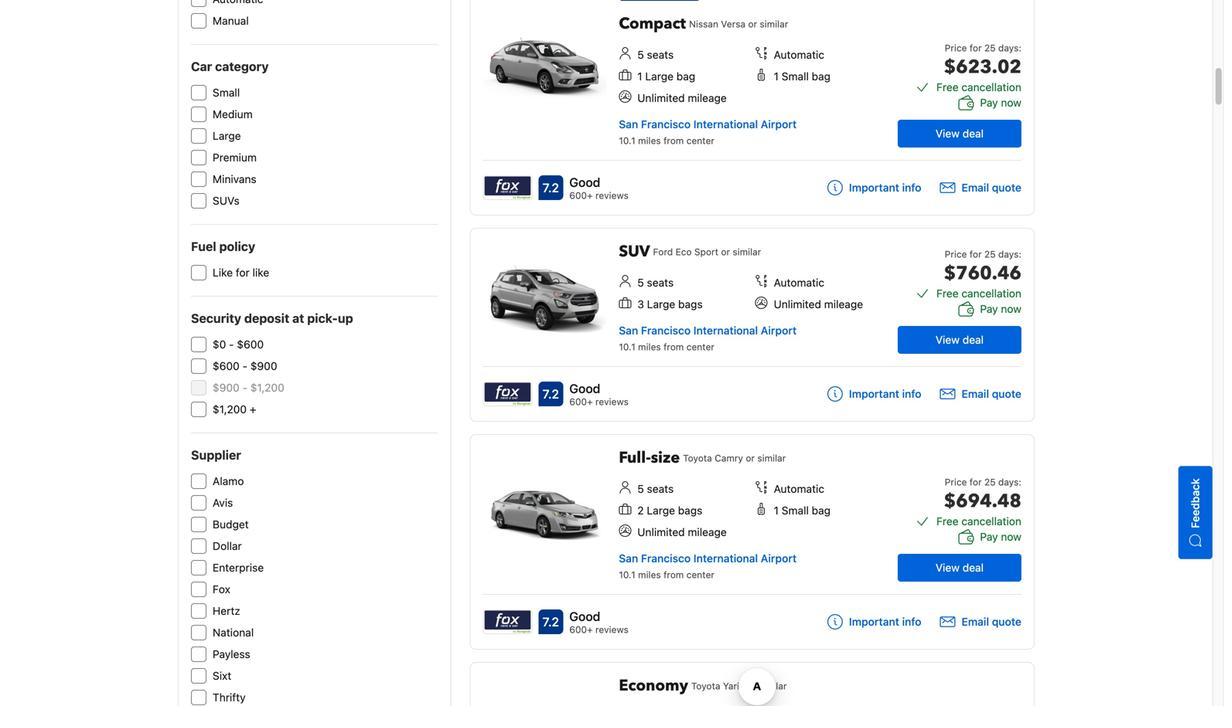 Task type: locate. For each thing, give the bounding box(es) containing it.
1 vertical spatial center
[[687, 342, 715, 353]]

1 7.2 element from the top
[[539, 176, 563, 200]]

days: up the $760.46
[[999, 249, 1022, 260]]

or inside full-size toyota camry   or similar
[[746, 453, 755, 464]]

$1,200 left +
[[213, 403, 247, 416]]

1 vertical spatial pay now
[[980, 303, 1022, 316]]

$600 - $900
[[213, 360, 277, 373]]

seats
[[647, 48, 674, 61], [647, 277, 674, 289], [647, 483, 674, 496]]

cancellation for $760.46
[[962, 287, 1022, 300]]

1 view deal from the top
[[936, 127, 984, 140]]

supplier
[[191, 448, 241, 463]]

3 san francisco international airport button from the top
[[619, 553, 797, 566]]

3 product card group from the top
[[470, 435, 1035, 651]]

large right 3
[[647, 298, 676, 311]]

1 important info from the top
[[849, 181, 922, 194]]

info for $623.02
[[902, 181, 922, 194]]

price for $694.48
[[945, 477, 967, 488]]

free cancellation
[[937, 81, 1022, 94], [937, 287, 1022, 300], [937, 516, 1022, 528]]

0 vertical spatial good
[[570, 175, 601, 190]]

free down $623.02
[[937, 81, 959, 94]]

2 good from the top
[[570, 382, 601, 396]]

2 vertical spatial francisco
[[641, 553, 691, 565]]

product card group containing $694.48
[[470, 435, 1035, 651]]

3 price from the top
[[945, 477, 967, 488]]

2 product card group from the top
[[470, 228, 1035, 422]]

unlimited
[[638, 92, 685, 104], [774, 298, 821, 311], [638, 526, 685, 539]]

1 airport from the top
[[761, 118, 797, 131]]

5 seats up '3 large bags'
[[638, 277, 674, 289]]

0 vertical spatial miles
[[638, 135, 661, 146]]

cancellation down $623.02
[[962, 81, 1022, 94]]

- for $900
[[243, 382, 248, 394]]

1 vertical spatial from
[[664, 342, 684, 353]]

international
[[694, 118, 758, 131], [694, 324, 758, 337], [694, 553, 758, 565]]

for up $623.02
[[970, 43, 982, 53]]

days: inside price for 25 days: $623.02
[[999, 43, 1022, 53]]

3 important info button from the top
[[828, 615, 922, 630]]

1 email from the top
[[962, 181, 989, 194]]

1 vertical spatial 1 small bag
[[774, 505, 831, 517]]

2 vertical spatial view
[[936, 562, 960, 575]]

0 vertical spatial -
[[229, 338, 234, 351]]

1 vertical spatial info
[[902, 388, 922, 401]]

days: up $623.02
[[999, 43, 1022, 53]]

view down $694.48
[[936, 562, 960, 575]]

san francisco international airport button down 1 large bag
[[619, 118, 797, 131]]

now down the $760.46
[[1001, 303, 1022, 316]]

pay now down $623.02
[[980, 96, 1022, 109]]

email for $694.48
[[962, 616, 989, 629]]

3 pay from the top
[[980, 531, 998, 544]]

0 vertical spatial customer rating 7.2 good element
[[570, 173, 629, 192]]

2 pay from the top
[[980, 303, 998, 316]]

like for like
[[213, 266, 269, 279]]

1 vertical spatial san francisco international airport 10.1 miles from center
[[619, 324, 797, 353]]

1 5 from the top
[[638, 48, 644, 61]]

view deal button down the $760.46
[[898, 326, 1022, 354]]

days: for $760.46
[[999, 249, 1022, 260]]

1 cancellation from the top
[[962, 81, 1022, 94]]

2 vertical spatial email
[[962, 616, 989, 629]]

or inside economy toyota yaris or similar
[[747, 681, 756, 692]]

center
[[687, 135, 715, 146], [687, 342, 715, 353], [687, 570, 715, 581]]

1 san from the top
[[619, 118, 638, 131]]

pay now down the $760.46
[[980, 303, 1022, 316]]

3 view deal button from the top
[[898, 555, 1022, 582]]

1 vertical spatial -
[[243, 360, 248, 373]]

25 up $623.02
[[985, 43, 996, 53]]

0 vertical spatial center
[[687, 135, 715, 146]]

0 vertical spatial airport
[[761, 118, 797, 131]]

0 horizontal spatial $1,200
[[213, 403, 247, 416]]

view deal down $694.48
[[936, 562, 984, 575]]

$1,200
[[250, 382, 285, 394], [213, 403, 247, 416]]

5 seats up 1 large bag
[[638, 48, 674, 61]]

supplied by fox image for $623.02
[[484, 176, 532, 200]]

now
[[1001, 96, 1022, 109], [1001, 303, 1022, 316], [1001, 531, 1022, 544]]

2 view from the top
[[936, 334, 960, 347]]

3 miles from the top
[[638, 570, 661, 581]]

$900 up $1,200 +
[[213, 382, 240, 394]]

3 10.1 from the top
[[619, 570, 636, 581]]

1 10.1 from the top
[[619, 135, 636, 146]]

2 automatic from the top
[[774, 277, 825, 289]]

5 seats
[[638, 48, 674, 61], [638, 277, 674, 289], [638, 483, 674, 496]]

sport
[[695, 247, 719, 258]]

0 vertical spatial free cancellation
[[937, 81, 1022, 94]]

reviews for $760.46
[[596, 397, 629, 408]]

san down '2'
[[619, 553, 638, 565]]

25 for $623.02
[[985, 43, 996, 53]]

$1,200 +
[[213, 403, 256, 416]]

2 1 small bag from the top
[[774, 505, 831, 517]]

pay for $760.46
[[980, 303, 998, 316]]

small for $623.02
[[782, 70, 809, 83]]

similar right sport
[[733, 247, 761, 258]]

2 25 from the top
[[985, 249, 996, 260]]

2 view deal button from the top
[[898, 326, 1022, 354]]

francisco for $694.48
[[641, 553, 691, 565]]

san francisco international airport button for $623.02
[[619, 118, 797, 131]]

view deal down $623.02
[[936, 127, 984, 140]]

2 reviews from the top
[[596, 397, 629, 408]]

bag
[[677, 70, 696, 83], [812, 70, 831, 83], [812, 505, 831, 517]]

san
[[619, 118, 638, 131], [619, 324, 638, 337], [619, 553, 638, 565]]

0 vertical spatial unlimited mileage
[[638, 92, 727, 104]]

quote for $760.46
[[992, 388, 1022, 401]]

pay now down $694.48
[[980, 531, 1022, 544]]

important info for $760.46
[[849, 388, 922, 401]]

deal down $623.02
[[963, 127, 984, 140]]

important for $694.48
[[849, 616, 900, 629]]

supplied by fox image for $760.46
[[484, 383, 532, 406]]

3 days: from the top
[[999, 477, 1022, 488]]

2 vertical spatial email quote button
[[940, 615, 1022, 630]]

1 vertical spatial cancellation
[[962, 287, 1022, 300]]

info
[[902, 181, 922, 194], [902, 388, 922, 401], [902, 616, 922, 629]]

deal down the $760.46
[[963, 334, 984, 347]]

- right $0
[[229, 338, 234, 351]]

good 600+ reviews for $760.46
[[570, 382, 629, 408]]

reviews up full-
[[596, 397, 629, 408]]

5 seats up 2 large bags
[[638, 483, 674, 496]]

free
[[937, 81, 959, 94], [937, 287, 959, 300], [937, 516, 959, 528]]

2 now from the top
[[1001, 303, 1022, 316]]

2 vertical spatial quote
[[992, 616, 1022, 629]]

now down $694.48
[[1001, 531, 1022, 544]]

international down 2 large bags
[[694, 553, 758, 565]]

0 vertical spatial important info
[[849, 181, 922, 194]]

1 vertical spatial important info
[[849, 388, 922, 401]]

2 vertical spatial info
[[902, 616, 922, 629]]

francisco down 1 large bag
[[641, 118, 691, 131]]

0 vertical spatial product card group
[[470, 0, 1035, 216]]

bags right '2'
[[678, 505, 703, 517]]

3 view from the top
[[936, 562, 960, 575]]

2 vertical spatial san francisco international airport 10.1 miles from center
[[619, 553, 797, 581]]

3 good 600+ reviews from the top
[[570, 610, 629, 636]]

2 vertical spatial view deal button
[[898, 555, 1022, 582]]

important info button for $623.02
[[828, 180, 922, 196]]

bag for $694.48
[[812, 505, 831, 517]]

1 customer rating 7.2 good element from the top
[[570, 173, 629, 192]]

view deal down the $760.46
[[936, 334, 984, 347]]

deal down $694.48
[[963, 562, 984, 575]]

sixt
[[213, 670, 231, 683]]

days:
[[999, 43, 1022, 53], [999, 249, 1022, 260], [999, 477, 1022, 488]]

international for $760.46
[[694, 324, 758, 337]]

1 vertical spatial mileage
[[824, 298, 863, 311]]

1 5 seats from the top
[[638, 48, 674, 61]]

3 email from the top
[[962, 616, 989, 629]]

for up $694.48
[[970, 477, 982, 488]]

san francisco international airport button down '3 large bags'
[[619, 324, 797, 337]]

$0 - $600
[[213, 338, 264, 351]]

2 vertical spatial good
[[570, 610, 601, 625]]

suv ford eco sport or similar
[[619, 241, 761, 263]]

0 vertical spatial view deal button
[[898, 120, 1022, 148]]

international for $694.48
[[694, 553, 758, 565]]

from
[[664, 135, 684, 146], [664, 342, 684, 353], [664, 570, 684, 581]]

2 pay now from the top
[[980, 303, 1022, 316]]

1 vertical spatial san francisco international airport button
[[619, 324, 797, 337]]

pay down the $760.46
[[980, 303, 998, 316]]

good for $694.48
[[570, 610, 601, 625]]

2 san francisco international airport button from the top
[[619, 324, 797, 337]]

or inside compact nissan versa or similar
[[748, 19, 757, 29]]

good 600+ reviews
[[570, 175, 629, 201], [570, 382, 629, 408], [570, 610, 629, 636]]

large down compact
[[645, 70, 674, 83]]

2 francisco from the top
[[641, 324, 691, 337]]

deal for $760.46
[[963, 334, 984, 347]]

1 600+ from the top
[[570, 190, 593, 201]]

$900
[[250, 360, 277, 373], [213, 382, 240, 394]]

- up $900 - $1,200
[[243, 360, 248, 373]]

view down the $760.46
[[936, 334, 960, 347]]

from down '3 large bags'
[[664, 342, 684, 353]]

reviews
[[596, 190, 629, 201], [596, 397, 629, 408], [596, 625, 629, 636]]

1 vertical spatial bags
[[678, 505, 703, 517]]

miles
[[638, 135, 661, 146], [638, 342, 661, 353], [638, 570, 661, 581]]

1 vertical spatial reviews
[[596, 397, 629, 408]]

economy
[[619, 676, 688, 697]]

5
[[638, 48, 644, 61], [638, 277, 644, 289], [638, 483, 644, 496]]

2 from from the top
[[664, 342, 684, 353]]

2 airport from the top
[[761, 324, 797, 337]]

1 supplied by fox image from the top
[[484, 176, 532, 200]]

2 vertical spatial small
[[782, 505, 809, 517]]

reviews for $623.02
[[596, 190, 629, 201]]

2 vertical spatial miles
[[638, 570, 661, 581]]

5 up 3
[[638, 277, 644, 289]]

1 email quote from the top
[[962, 181, 1022, 194]]

3 customer rating 7.2 good element from the top
[[570, 608, 629, 627]]

view deal button down $623.02
[[898, 120, 1022, 148]]

info for $694.48
[[902, 616, 922, 629]]

0 vertical spatial info
[[902, 181, 922, 194]]

or right versa
[[748, 19, 757, 29]]

1 vertical spatial automatic
[[774, 277, 825, 289]]

similar right camry
[[758, 453, 786, 464]]

1 vertical spatial international
[[694, 324, 758, 337]]

7.2
[[543, 181, 559, 195], [543, 387, 559, 402], [543, 615, 559, 630]]

25
[[985, 43, 996, 53], [985, 249, 996, 260], [985, 477, 996, 488]]

3 free from the top
[[937, 516, 959, 528]]

2 info from the top
[[902, 388, 922, 401]]

2 vertical spatial cancellation
[[962, 516, 1022, 528]]

1 vertical spatial 5 seats
[[638, 277, 674, 289]]

3 quote from the top
[[992, 616, 1022, 629]]

price inside price for 25 days: $623.02
[[945, 43, 967, 53]]

1 quote from the top
[[992, 181, 1022, 194]]

suvs
[[213, 195, 240, 207]]

price for $760.46
[[945, 249, 967, 260]]

free for $623.02
[[937, 81, 959, 94]]

$900 up $900 - $1,200
[[250, 360, 277, 373]]

2 vertical spatial automatic
[[774, 483, 825, 496]]

san down 3
[[619, 324, 638, 337]]

1 free from the top
[[937, 81, 959, 94]]

2 vertical spatial product card group
[[470, 435, 1035, 651]]

francisco for $760.46
[[641, 324, 691, 337]]

0 vertical spatial 5 seats
[[638, 48, 674, 61]]

pay now for $694.48
[[980, 531, 1022, 544]]

view deal
[[936, 127, 984, 140], [936, 334, 984, 347], [936, 562, 984, 575]]

2 center from the top
[[687, 342, 715, 353]]

1 small bag
[[774, 70, 831, 83], [774, 505, 831, 517]]

2 vertical spatial free cancellation
[[937, 516, 1022, 528]]

2 vertical spatial seats
[[647, 483, 674, 496]]

3 san francisco international airport 10.1 miles from center from the top
[[619, 553, 797, 581]]

2 10.1 from the top
[[619, 342, 636, 353]]

2 san from the top
[[619, 324, 638, 337]]

full-
[[619, 448, 651, 469]]

3 from from the top
[[664, 570, 684, 581]]

25 up $694.48
[[985, 477, 996, 488]]

airport
[[761, 118, 797, 131], [761, 324, 797, 337], [761, 553, 797, 565]]

unlimited for $694.48
[[638, 526, 685, 539]]

versa
[[721, 19, 746, 29]]

25 inside price for 25 days: $694.48
[[985, 477, 996, 488]]

thrifty
[[213, 692, 246, 705]]

free cancellation down $623.02
[[937, 81, 1022, 94]]

product card group
[[470, 0, 1035, 216], [470, 228, 1035, 422], [470, 435, 1035, 651]]

3 cancellation from the top
[[962, 516, 1022, 528]]

pay down $623.02
[[980, 96, 998, 109]]

0 vertical spatial san francisco international airport button
[[619, 118, 797, 131]]

or right camry
[[746, 453, 755, 464]]

2 vertical spatial important info
[[849, 616, 922, 629]]

0 vertical spatial 7.2
[[543, 181, 559, 195]]

large
[[645, 70, 674, 83], [213, 130, 241, 142], [647, 298, 676, 311], [647, 505, 675, 517]]

san francisco international airport 10.1 miles from center
[[619, 118, 797, 146], [619, 324, 797, 353], [619, 553, 797, 581]]

$600
[[237, 338, 264, 351], [213, 360, 240, 373]]

or
[[748, 19, 757, 29], [721, 247, 730, 258], [746, 453, 755, 464], [747, 681, 756, 692]]

1 now from the top
[[1001, 96, 1022, 109]]

0 vertical spatial san
[[619, 118, 638, 131]]

seats for $623.02
[[647, 48, 674, 61]]

supplied by fox image
[[484, 176, 532, 200], [484, 383, 532, 406], [484, 611, 532, 634]]

miles down '2'
[[638, 570, 661, 581]]

1 vertical spatial price
[[945, 249, 967, 260]]

1 deal from the top
[[963, 127, 984, 140]]

pay for $623.02
[[980, 96, 998, 109]]

25 inside price for 25 days: $760.46
[[985, 249, 996, 260]]

airport for $694.48
[[761, 553, 797, 565]]

0 vertical spatial supplied by fox image
[[484, 176, 532, 200]]

san francisco international airport button
[[619, 118, 797, 131], [619, 324, 797, 337], [619, 553, 797, 566]]

0 vertical spatial francisco
[[641, 118, 691, 131]]

3 pay now from the top
[[980, 531, 1022, 544]]

days: for $694.48
[[999, 477, 1022, 488]]

san francisco international airport 10.1 miles from center down 2 large bags
[[619, 553, 797, 581]]

1 for $623.02
[[774, 70, 779, 83]]

2 seats from the top
[[647, 277, 674, 289]]

francisco down '3 large bags'
[[641, 324, 691, 337]]

days: inside price for 25 days: $760.46
[[999, 249, 1022, 260]]

1 vertical spatial $900
[[213, 382, 240, 394]]

san francisco international airport button down 2 large bags
[[619, 553, 797, 566]]

bags
[[678, 298, 703, 311], [678, 505, 703, 517]]

7.2 element
[[539, 176, 563, 200], [539, 382, 563, 407], [539, 610, 563, 635]]

25 for $760.46
[[985, 249, 996, 260]]

for inside price for 25 days: $760.46
[[970, 249, 982, 260]]

2 vertical spatial from
[[664, 570, 684, 581]]

3 seats from the top
[[647, 483, 674, 496]]

3 view deal from the top
[[936, 562, 984, 575]]

1 good 600+ reviews from the top
[[570, 175, 629, 201]]

3 7.2 from the top
[[543, 615, 559, 630]]

1 info from the top
[[902, 181, 922, 194]]

1 vertical spatial francisco
[[641, 324, 691, 337]]

0 vertical spatial 600+
[[570, 190, 593, 201]]

2 vertical spatial international
[[694, 553, 758, 565]]

2 vertical spatial important info button
[[828, 615, 922, 630]]

1 vertical spatial good
[[570, 382, 601, 396]]

product card group containing $623.02
[[470, 0, 1035, 216]]

quote for $623.02
[[992, 181, 1022, 194]]

san for $623.02
[[619, 118, 638, 131]]

2 vertical spatial 5 seats
[[638, 483, 674, 496]]

center down 2 large bags
[[687, 570, 715, 581]]

0 vertical spatial san francisco international airport 10.1 miles from center
[[619, 118, 797, 146]]

1 pay now from the top
[[980, 96, 1022, 109]]

2 vertical spatial free
[[937, 516, 959, 528]]

email quote for $694.48
[[962, 616, 1022, 629]]

cancellation down the $760.46
[[962, 287, 1022, 300]]

email quote for $760.46
[[962, 388, 1022, 401]]

free cancellation down the $760.46
[[937, 287, 1022, 300]]

0 vertical spatial pay
[[980, 96, 998, 109]]

$0
[[213, 338, 226, 351]]

reviews for $694.48
[[596, 625, 629, 636]]

pay
[[980, 96, 998, 109], [980, 303, 998, 316], [980, 531, 998, 544]]

large right '2'
[[647, 505, 675, 517]]

free cancellation for $623.02
[[937, 81, 1022, 94]]

cancellation
[[962, 81, 1022, 94], [962, 287, 1022, 300], [962, 516, 1022, 528]]

for up the $760.46
[[970, 249, 982, 260]]

2 vertical spatial supplied by fox image
[[484, 611, 532, 634]]

1 good from the top
[[570, 175, 601, 190]]

pay now for $760.46
[[980, 303, 1022, 316]]

pay now
[[980, 96, 1022, 109], [980, 303, 1022, 316], [980, 531, 1022, 544]]

0 vertical spatial automatic
[[774, 48, 825, 61]]

free cancellation down $694.48
[[937, 516, 1022, 528]]

bags right 3
[[678, 298, 703, 311]]

for
[[970, 43, 982, 53], [970, 249, 982, 260], [236, 266, 250, 279], [970, 477, 982, 488]]

3 email quote from the top
[[962, 616, 1022, 629]]

0 vertical spatial now
[[1001, 96, 1022, 109]]

international down '3 large bags'
[[694, 324, 758, 337]]

international down 1 large bag
[[694, 118, 758, 131]]

center down 1 large bag
[[687, 135, 715, 146]]

2 vertical spatial email quote
[[962, 616, 1022, 629]]

1 vertical spatial customer rating 7.2 good element
[[570, 380, 629, 398]]

customer rating 7.2 good element for $623.02
[[570, 173, 629, 192]]

2 miles from the top
[[638, 342, 661, 353]]

1 days: from the top
[[999, 43, 1022, 53]]

francisco down 2 large bags
[[641, 553, 691, 565]]

cancellation down $694.48
[[962, 516, 1022, 528]]

3 email quote button from the top
[[940, 615, 1022, 630]]

1 vertical spatial free
[[937, 287, 959, 300]]

1 vertical spatial important info button
[[828, 387, 922, 402]]

seats for $694.48
[[647, 483, 674, 496]]

2 price from the top
[[945, 249, 967, 260]]

mileage for $694.48
[[688, 526, 727, 539]]

$694.48
[[944, 489, 1022, 515]]

2 vertical spatial san
[[619, 553, 638, 565]]

now for $694.48
[[1001, 531, 1022, 544]]

now for $623.02
[[1001, 96, 1022, 109]]

1 free cancellation from the top
[[937, 81, 1022, 94]]

bags for $760.46
[[678, 298, 703, 311]]

0 vertical spatial international
[[694, 118, 758, 131]]

feedback
[[1189, 479, 1202, 529]]

large down medium at the left of the page
[[213, 130, 241, 142]]

san francisco international airport 10.1 miles from center for $623.02
[[619, 118, 797, 146]]

3 7.2 element from the top
[[539, 610, 563, 635]]

2 international from the top
[[694, 324, 758, 337]]

1 vertical spatial 7.2
[[543, 387, 559, 402]]

0 vertical spatial price
[[945, 43, 967, 53]]

0 vertical spatial 5
[[638, 48, 644, 61]]

1 vertical spatial quote
[[992, 388, 1022, 401]]

2 vertical spatial customer rating 7.2 good element
[[570, 608, 629, 627]]

price up the $760.46
[[945, 249, 967, 260]]

important
[[849, 181, 900, 194], [849, 388, 900, 401], [849, 616, 900, 629]]

1 view from the top
[[936, 127, 960, 140]]

1 7.2 from the top
[[543, 181, 559, 195]]

1 vertical spatial view deal
[[936, 334, 984, 347]]

price up $694.48
[[945, 477, 967, 488]]

1 product card group from the top
[[470, 0, 1035, 216]]

2 important info from the top
[[849, 388, 922, 401]]

0 vertical spatial free
[[937, 81, 959, 94]]

1 vertical spatial 5
[[638, 277, 644, 289]]

free down the $760.46
[[937, 287, 959, 300]]

3 large bags
[[638, 298, 703, 311]]

reviews up economy
[[596, 625, 629, 636]]

customer rating 7.2 good element
[[570, 173, 629, 192], [570, 380, 629, 398], [570, 608, 629, 627]]

25 up the $760.46
[[985, 249, 996, 260]]

large for $760.46
[[647, 298, 676, 311]]

unlimited mileage for $623.02
[[638, 92, 727, 104]]

1 vertical spatial pay
[[980, 303, 998, 316]]

automatic for $694.48
[[774, 483, 825, 496]]

francisco
[[641, 118, 691, 131], [641, 324, 691, 337], [641, 553, 691, 565]]

free down $694.48
[[937, 516, 959, 528]]

$1,200 up +
[[250, 382, 285, 394]]

1 vertical spatial good 600+ reviews
[[570, 382, 629, 408]]

email for $623.02
[[962, 181, 989, 194]]

3 important info from the top
[[849, 616, 922, 629]]

2 supplied by fox image from the top
[[484, 383, 532, 406]]

view down $623.02
[[936, 127, 960, 140]]

3 deal from the top
[[963, 562, 984, 575]]

or right sport
[[721, 247, 730, 258]]

center for $623.02
[[687, 135, 715, 146]]

2 600+ from the top
[[570, 397, 593, 408]]

similar right versa
[[760, 19, 789, 29]]

for inside price for 25 days: $694.48
[[970, 477, 982, 488]]

2 days: from the top
[[999, 249, 1022, 260]]

view for $623.02
[[936, 127, 960, 140]]

1 vertical spatial airport
[[761, 324, 797, 337]]

san francisco international airport button for $694.48
[[619, 553, 797, 566]]

good 600+ reviews for $694.48
[[570, 610, 629, 636]]

avis
[[213, 497, 233, 510]]

center for $760.46
[[687, 342, 715, 353]]

2 customer rating 7.2 good element from the top
[[570, 380, 629, 398]]

2 quote from the top
[[992, 388, 1022, 401]]

1 vertical spatial san
[[619, 324, 638, 337]]

0 vertical spatial toyota
[[683, 453, 712, 464]]

important for $760.46
[[849, 388, 900, 401]]

1 view deal button from the top
[[898, 120, 1022, 148]]

price for 25 days: $694.48
[[944, 477, 1022, 515]]

3 free cancellation from the top
[[937, 516, 1022, 528]]

view deal button for $694.48
[[898, 555, 1022, 582]]

pay for $694.48
[[980, 531, 998, 544]]

1 from from the top
[[664, 135, 684, 146]]

0 vertical spatial deal
[[963, 127, 984, 140]]

1 vertical spatial seats
[[647, 277, 674, 289]]

view for $694.48
[[936, 562, 960, 575]]

1 important info button from the top
[[828, 180, 922, 196]]

miles for $694.48
[[638, 570, 661, 581]]

- down $600 - $900
[[243, 382, 248, 394]]

2 good 600+ reviews from the top
[[570, 382, 629, 408]]

1
[[638, 70, 643, 83], [774, 70, 779, 83], [774, 505, 779, 517]]

600+ for $694.48
[[570, 625, 593, 636]]

similar right yaris
[[759, 681, 787, 692]]

5 for $760.46
[[638, 277, 644, 289]]

2 vertical spatial 600+
[[570, 625, 593, 636]]

2 vertical spatial center
[[687, 570, 715, 581]]

price inside price for 25 days: $760.46
[[945, 249, 967, 260]]

0 vertical spatial unlimited
[[638, 92, 685, 104]]

san francisco international airport 10.1 miles from center down '3 large bags'
[[619, 324, 797, 353]]

1 25 from the top
[[985, 43, 996, 53]]

email
[[962, 181, 989, 194], [962, 388, 989, 401], [962, 616, 989, 629]]

miles down 1 large bag
[[638, 135, 661, 146]]

airport for $760.46
[[761, 324, 797, 337]]

3 san from the top
[[619, 553, 638, 565]]

for left like
[[236, 266, 250, 279]]

2 email from the top
[[962, 388, 989, 401]]

similar
[[760, 19, 789, 29], [733, 247, 761, 258], [758, 453, 786, 464], [759, 681, 787, 692]]

5 up '2'
[[638, 483, 644, 496]]

$600 up $600 - $900
[[237, 338, 264, 351]]

- for $600
[[243, 360, 248, 373]]

7.2 for $760.46
[[543, 387, 559, 402]]

5 down compact
[[638, 48, 644, 61]]

small for $694.48
[[782, 505, 809, 517]]

toyota left camry
[[683, 453, 712, 464]]

deal
[[963, 127, 984, 140], [963, 334, 984, 347], [963, 562, 984, 575]]

days: inside price for 25 days: $694.48
[[999, 477, 1022, 488]]

3 25 from the top
[[985, 477, 996, 488]]

payless
[[213, 649, 250, 661]]

2 email quote from the top
[[962, 388, 1022, 401]]

2 deal from the top
[[963, 334, 984, 347]]

toyota inside full-size toyota camry   or similar
[[683, 453, 712, 464]]

hertz
[[213, 605, 240, 618]]

from down 2 large bags
[[664, 570, 684, 581]]

25 inside price for 25 days: $623.02
[[985, 43, 996, 53]]

small
[[782, 70, 809, 83], [213, 86, 240, 99], [782, 505, 809, 517]]

1 price from the top
[[945, 43, 967, 53]]

3 airport from the top
[[761, 553, 797, 565]]

for inside price for 25 days: $623.02
[[970, 43, 982, 53]]

2 vertical spatial 5
[[638, 483, 644, 496]]

from down 1 large bag
[[664, 135, 684, 146]]

seats up '3 large bags'
[[647, 277, 674, 289]]

important info
[[849, 181, 922, 194], [849, 388, 922, 401], [849, 616, 922, 629]]

2 san francisco international airport 10.1 miles from center from the top
[[619, 324, 797, 353]]

0 vertical spatial mileage
[[688, 92, 727, 104]]

3 international from the top
[[694, 553, 758, 565]]

miles down 3
[[638, 342, 661, 353]]

price inside price for 25 days: $694.48
[[945, 477, 967, 488]]

0 vertical spatial view
[[936, 127, 960, 140]]

1 vertical spatial small
[[213, 86, 240, 99]]

0 vertical spatial view deal
[[936, 127, 984, 140]]

free for $694.48
[[937, 516, 959, 528]]

mileage
[[688, 92, 727, 104], [824, 298, 863, 311], [688, 526, 727, 539]]

fuel policy
[[191, 239, 255, 254]]

or right yaris
[[747, 681, 756, 692]]

price up $623.02
[[945, 43, 967, 53]]

seats up 1 large bag
[[647, 48, 674, 61]]

seats up 2 large bags
[[647, 483, 674, 496]]

national
[[213, 627, 254, 640]]

5 for $623.02
[[638, 48, 644, 61]]

$600 down $0
[[213, 360, 240, 373]]

now down $623.02
[[1001, 96, 1022, 109]]

san francisco international airport 10.1 miles from center down 1 large bag
[[619, 118, 797, 146]]

san down 1 large bag
[[619, 118, 638, 131]]

2 free from the top
[[937, 287, 959, 300]]

toyota left yaris
[[691, 681, 721, 692]]

600+
[[570, 190, 593, 201], [570, 397, 593, 408], [570, 625, 593, 636]]

email quote for $623.02
[[962, 181, 1022, 194]]

from for $623.02
[[664, 135, 684, 146]]

0 vertical spatial email quote button
[[940, 180, 1022, 196]]

email quote
[[962, 181, 1022, 194], [962, 388, 1022, 401], [962, 616, 1022, 629]]

2 vertical spatial 10.1
[[619, 570, 636, 581]]

compact
[[619, 13, 686, 34]]

1 san francisco international airport 10.1 miles from center from the top
[[619, 118, 797, 146]]

reviews up suv
[[596, 190, 629, 201]]

important info button
[[828, 180, 922, 196], [828, 387, 922, 402], [828, 615, 922, 630]]



Task type: describe. For each thing, give the bounding box(es) containing it.
1 vertical spatial unlimited mileage
[[774, 298, 863, 311]]

1 horizontal spatial $900
[[250, 360, 277, 373]]

1 vertical spatial $600
[[213, 360, 240, 373]]

1 small bag for $694.48
[[774, 505, 831, 517]]

0 vertical spatial $1,200
[[250, 382, 285, 394]]

10.1 for $694.48
[[619, 570, 636, 581]]

car category
[[191, 59, 269, 74]]

like
[[253, 266, 269, 279]]

customer rating 7.2 good element for $694.48
[[570, 608, 629, 627]]

0 vertical spatial $600
[[237, 338, 264, 351]]

now for $760.46
[[1001, 303, 1022, 316]]

good for $760.46
[[570, 382, 601, 396]]

international for $623.02
[[694, 118, 758, 131]]

budget
[[213, 519, 249, 531]]

manual
[[213, 14, 249, 27]]

important info button for $760.46
[[828, 387, 922, 402]]

7.2 for $694.48
[[543, 615, 559, 630]]

7.2 for $623.02
[[543, 181, 559, 195]]

up
[[338, 311, 353, 326]]

san for $760.46
[[619, 324, 638, 337]]

$623.02
[[944, 55, 1022, 80]]

info for $760.46
[[902, 388, 922, 401]]

medium
[[213, 108, 253, 121]]

for for $623.02
[[970, 43, 982, 53]]

ford
[[653, 247, 673, 258]]

email quote button for $760.46
[[940, 387, 1022, 402]]

important info for $694.48
[[849, 616, 922, 629]]

yaris
[[723, 681, 744, 692]]

like
[[213, 266, 233, 279]]

important for $623.02
[[849, 181, 900, 194]]

1 vertical spatial $1,200
[[213, 403, 247, 416]]

economy toyota yaris or similar
[[619, 676, 787, 697]]

san francisco international airport 10.1 miles from center for $694.48
[[619, 553, 797, 581]]

view deal button for $623.02
[[898, 120, 1022, 148]]

large for $623.02
[[645, 70, 674, 83]]

policy
[[219, 239, 255, 254]]

product card group containing $760.46
[[470, 228, 1035, 422]]

$900 - $1,200
[[213, 382, 285, 394]]

3
[[638, 298, 644, 311]]

+
[[250, 403, 256, 416]]

minivans
[[213, 173, 257, 186]]

fox
[[213, 584, 230, 596]]

supplied by fox image for $694.48
[[484, 611, 532, 634]]

san francisco international airport 10.1 miles from center for $760.46
[[619, 324, 797, 353]]

price for 25 days: $760.46
[[944, 249, 1022, 287]]

toyota inside economy toyota yaris or similar
[[691, 681, 721, 692]]

customer rating 7.2 good element for $760.46
[[570, 380, 629, 398]]

or inside "suv ford eco sport or similar"
[[721, 247, 730, 258]]

good for $623.02
[[570, 175, 601, 190]]

security deposit at pick-up
[[191, 311, 353, 326]]

email quote button for $623.02
[[940, 180, 1022, 196]]

price for 25 days: $623.02
[[944, 43, 1022, 80]]

deal for $694.48
[[963, 562, 984, 575]]

$760.46
[[944, 261, 1022, 287]]

similar inside "suv ford eco sport or similar"
[[733, 247, 761, 258]]

dollar
[[213, 540, 242, 553]]

5 seats for $760.46
[[638, 277, 674, 289]]

pay now for $623.02
[[980, 96, 1022, 109]]

10.1 for $760.46
[[619, 342, 636, 353]]

bags for $694.48
[[678, 505, 703, 517]]

deposit
[[244, 311, 289, 326]]

price for $623.02
[[945, 43, 967, 53]]

view for $760.46
[[936, 334, 960, 347]]

email quote button for $694.48
[[940, 615, 1022, 630]]

cancellation for $623.02
[[962, 81, 1022, 94]]

view deal for $694.48
[[936, 562, 984, 575]]

francisco for $623.02
[[641, 118, 691, 131]]

25 for $694.48
[[985, 477, 996, 488]]

1 large bag
[[638, 70, 696, 83]]

view deal button for $760.46
[[898, 326, 1022, 354]]

5 seats for $623.02
[[638, 48, 674, 61]]

from for $760.46
[[664, 342, 684, 353]]

similar inside compact nissan versa or similar
[[760, 19, 789, 29]]

center for $694.48
[[687, 570, 715, 581]]

at
[[292, 311, 304, 326]]

deal for $623.02
[[963, 127, 984, 140]]

for for $760.46
[[970, 249, 982, 260]]

unlimited mileage for $694.48
[[638, 526, 727, 539]]

fuel
[[191, 239, 216, 254]]

category
[[215, 59, 269, 74]]

bag for $623.02
[[812, 70, 831, 83]]

quote for $694.48
[[992, 616, 1022, 629]]

similar inside full-size toyota camry   or similar
[[758, 453, 786, 464]]

important info for $623.02
[[849, 181, 922, 194]]

2 large bags
[[638, 505, 703, 517]]

airport for $623.02
[[761, 118, 797, 131]]

security
[[191, 311, 241, 326]]

pick-
[[307, 311, 338, 326]]

enterprise
[[213, 562, 264, 575]]

compact nissan versa or similar
[[619, 13, 789, 34]]

7.2 element for $760.46
[[539, 382, 563, 407]]

email for $760.46
[[962, 388, 989, 401]]

eco
[[676, 247, 692, 258]]

from for $694.48
[[664, 570, 684, 581]]

similar inside economy toyota yaris or similar
[[759, 681, 787, 692]]

600+ for $623.02
[[570, 190, 593, 201]]

important info button for $694.48
[[828, 615, 922, 630]]

7.2 element for $694.48
[[539, 610, 563, 635]]

0 horizontal spatial $900
[[213, 382, 240, 394]]

view deal for $623.02
[[936, 127, 984, 140]]

nissan
[[689, 19, 719, 29]]

size
[[651, 448, 680, 469]]

suv
[[619, 241, 650, 263]]

feedback button
[[1179, 467, 1213, 560]]

seats for $760.46
[[647, 277, 674, 289]]

large for $694.48
[[647, 505, 675, 517]]

1 vertical spatial unlimited
[[774, 298, 821, 311]]

5 seats for $694.48
[[638, 483, 674, 496]]

alamo
[[213, 475, 244, 488]]

days: for $623.02
[[999, 43, 1022, 53]]

premium
[[213, 151, 257, 164]]

2
[[638, 505, 644, 517]]

car
[[191, 59, 212, 74]]

camry
[[715, 453, 743, 464]]

full-size toyota camry   or similar
[[619, 448, 786, 469]]

10.1 for $623.02
[[619, 135, 636, 146]]

miles for $760.46
[[638, 342, 661, 353]]



Task type: vqa. For each thing, say whether or not it's contained in the screenshot.
'TOYOTA' in Economy Toyota Yaris or similar
no



